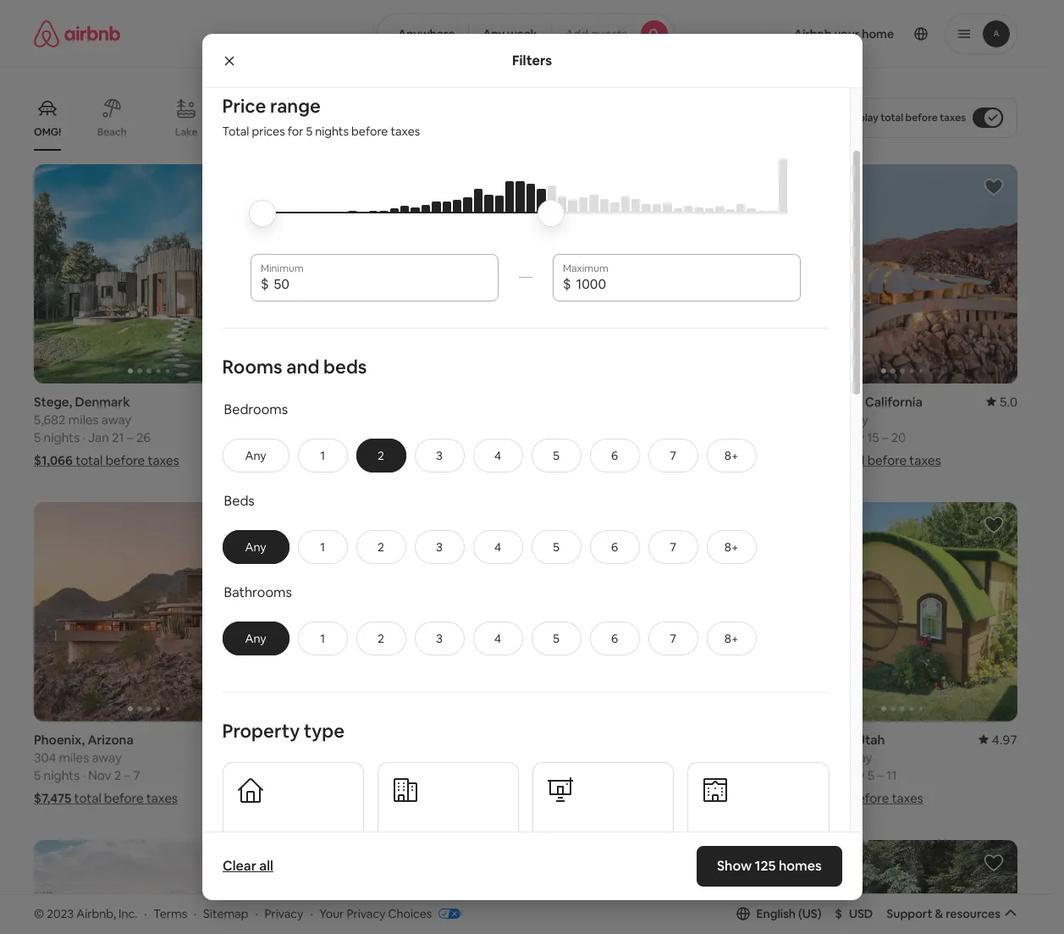 Task type: locate. For each thing, give the bounding box(es) containing it.
6 for bedrooms
[[612, 448, 618, 463]]

2 vertical spatial 6 button
[[590, 622, 640, 655]]

add to wishlist: cupertino, california image
[[984, 853, 1005, 873]]

14
[[385, 767, 397, 783]]

3 any button from the top
[[222, 622, 289, 655]]

2 $ text field from the left
[[576, 276, 791, 293]]

before down "12"
[[605, 452, 644, 468]]

away up nov 5 – 11
[[843, 749, 873, 766]]

3 2 button from the top
[[356, 622, 406, 655]]

jan
[[88, 429, 109, 445]]

any for first any button from the top
[[245, 448, 266, 463]]

3 any element from the top
[[240, 631, 272, 646]]

3 for bathrooms
[[436, 631, 443, 646]]

2 vertical spatial 8+ button
[[707, 622, 757, 655]]

total down jan
[[76, 452, 103, 468]]

2 vertical spatial 7 button
[[648, 622, 698, 655]]

city,
[[827, 732, 854, 748]]

1 vertical spatial any button
[[222, 530, 289, 564]]

2 any button from the top
[[222, 530, 289, 564]]

1 8+ from the top
[[725, 448, 739, 463]]

1 vertical spatial 2 button
[[356, 530, 406, 564]]

0 vertical spatial any button
[[222, 439, 289, 472]]

show left map
[[487, 831, 517, 847]]

group containing omg!
[[34, 85, 728, 151]]

omg!
[[34, 125, 61, 139]]

5.0 for phoenix, arizona 304 miles away 5 nights · nov 2 – 7 $7,475 total before taxes
[[247, 732, 265, 748]]

total right display
[[881, 111, 904, 125]]

1 for bathrooms
[[320, 631, 325, 646]]

anywhere
[[398, 26, 455, 42]]

7 button
[[648, 439, 698, 472], [648, 530, 698, 564], [648, 622, 698, 655]]

taxes inside joshua tree, california 111 miles away nov 15 – 20 total before taxes
[[910, 452, 942, 468]]

1 7 button from the top
[[648, 439, 698, 472]]

2 vertical spatial 8+ element
[[725, 631, 739, 646]]

2 1 button from the top
[[298, 530, 348, 564]]

miles inside phoenix, arizona 304 miles away 5 nights · nov 2 – 7 $7,475 total before taxes
[[59, 749, 89, 766]]

2 vertical spatial 2 button
[[356, 622, 406, 655]]

1 vertical spatial show
[[717, 857, 752, 875]]

1 horizontal spatial show
[[717, 857, 752, 875]]

total before taxes button down the 9
[[285, 790, 429, 806]]

3 1 from the top
[[320, 631, 325, 646]]

2 button for bathrooms
[[356, 622, 406, 655]]

1 vertical spatial 3
[[436, 539, 443, 555]]

away up '23'
[[352, 412, 382, 428]]

away inside roswell, new mexico 753 miles away nov 9 – 14 total before taxes
[[342, 749, 372, 766]]

new
[[336, 732, 363, 748]]

0 vertical spatial 8+ element
[[725, 448, 739, 463]]

beach
[[97, 125, 127, 139]]

clear all
[[222, 857, 273, 875]]

before inside display total before taxes button
[[906, 111, 938, 125]]

any left week
[[483, 26, 505, 42]]

1 8+ button from the top
[[707, 439, 757, 472]]

3 8+ from the top
[[725, 631, 739, 646]]

any for any button associated with bathrooms
[[245, 631, 266, 646]]

1 3 from the top
[[436, 448, 443, 463]]

0 horizontal spatial privacy
[[265, 906, 303, 921]]

away inside 813 miles away 5 nights $964 total before taxes
[[592, 749, 622, 766]]

3 8+ button from the top
[[707, 622, 757, 655]]

5.0 for joshua tree, california 111 miles away nov 15 – 20 total before taxes
[[1000, 394, 1018, 410]]

phoenix, arizona 304 miles away 5 nights · nov 2 – 7 $7,475 total before taxes
[[34, 732, 178, 806]]

813
[[536, 749, 556, 766]]

any down add to wishlist: phoenix, arizona image
[[245, 539, 266, 555]]

5 inside phoenix, arizona 304 miles away 5 nights · nov 2 – 7 $7,475 total before taxes
[[34, 767, 41, 783]]

away up 21
[[101, 412, 131, 428]]

1 horizontal spatial privacy
[[347, 906, 386, 921]]

– inside stege, denmark 5,682 miles away 5 nights · jan 21 – 26 $1,066 total before taxes
[[127, 429, 133, 445]]

nov left the 9
[[339, 767, 363, 783]]

2 5 button from the top
[[532, 530, 582, 564]]

1 button for beds
[[298, 530, 348, 564]]

– right 15
[[883, 429, 889, 445]]

0 vertical spatial 7 button
[[648, 439, 698, 472]]

4
[[495, 448, 502, 463], [495, 539, 502, 555], [495, 631, 502, 646]]

taxes inside phoenix, arizona 304 miles away 5 nights · nov 2 – 7 $7,475 total before taxes
[[146, 790, 178, 806]]

2 4 from the top
[[495, 539, 502, 555]]

nights inside phoenix, arizona 304 miles away 5 nights · nov 2 – 7 $7,475 total before taxes
[[44, 767, 80, 783]]

5 button for bedrooms
[[532, 439, 582, 472]]

feb
[[339, 429, 361, 445]]

add to wishlist: bend, oregon image
[[733, 515, 753, 535]]

before inside phoenix, arizona 304 miles away 5 nights · nov 2 – 7 $7,475 total before taxes
[[104, 790, 144, 806]]

5 button
[[532, 439, 582, 472], [532, 530, 582, 564], [532, 622, 582, 655]]

taxes inside button
[[940, 111, 966, 125]]

nights down 5,682
[[44, 429, 80, 445]]

terms · sitemap · privacy ·
[[154, 906, 313, 921]]

· down phoenix,
[[82, 767, 85, 783]]

·
[[82, 429, 85, 445], [334, 429, 337, 445], [82, 767, 85, 783], [144, 906, 147, 921], [194, 906, 197, 921], [255, 906, 258, 921], [310, 906, 313, 921]]

privacy right your
[[347, 906, 386, 921]]

miles up jan
[[68, 412, 99, 428]]

joshua
[[787, 394, 830, 410]]

2 7 button from the top
[[648, 530, 698, 564]]

total down feb
[[323, 452, 350, 468]]

2 4 button from the top
[[473, 530, 523, 564]]

0 vertical spatial 1
[[320, 448, 325, 463]]

away inside phoenix, arizona 304 miles away 5 nights · nov 2 – 7 $7,475 total before taxes
[[92, 749, 122, 766]]

rooms
[[222, 355, 283, 378]]

2 8+ from the top
[[725, 539, 739, 555]]

nights down 304
[[44, 767, 80, 783]]

1 any button from the top
[[222, 439, 289, 472]]

0 vertical spatial 6 button
[[590, 439, 640, 472]]

1 vertical spatial 8+
[[725, 539, 739, 555]]

before inside drimnin, uk 5,079 miles away 5 nights · feb 23 – 28 $1,178 total before taxes
[[353, 452, 392, 468]]

total before taxes button
[[787, 452, 942, 468], [285, 790, 429, 806], [787, 790, 924, 806]]

total down tree, in the top right of the page
[[838, 452, 865, 468]]

1 vertical spatial 1 button
[[298, 530, 348, 564]]

1 vertical spatial 4 button
[[473, 530, 523, 564]]

4.97
[[993, 732, 1018, 748]]

0 vertical spatial 8+ button
[[707, 439, 757, 472]]

2 vertical spatial 4 button
[[473, 622, 523, 655]]

before down "20"
[[868, 452, 907, 468]]

miles
[[68, 412, 99, 428], [319, 412, 349, 428], [806, 412, 836, 428], [59, 749, 89, 766], [309, 749, 339, 766], [559, 749, 589, 766], [810, 749, 840, 766]]

any button for beds
[[222, 530, 289, 564]]

7 button for bedrooms
[[648, 439, 698, 472]]

any down bedrooms
[[245, 448, 266, 463]]

away inside drimnin, uk 5,079 miles away 5 nights · feb 23 – 28 $1,178 total before taxes
[[352, 412, 382, 428]]

0 vertical spatial 5.0 out of 5 average rating image
[[233, 394, 265, 410]]

terms link
[[154, 906, 187, 921]]

2 3 from the top
[[436, 539, 443, 555]]

away inside cedar city, utah 414 miles away
[[843, 749, 873, 766]]

1 vertical spatial 6 button
[[590, 530, 640, 564]]

1 vertical spatial 4
[[495, 539, 502, 555]]

7 button for beds
[[648, 530, 698, 564]]

5.0 for stege, denmark 5,682 miles away 5 nights · jan 21 – 26 $1,066 total before taxes
[[247, 394, 265, 410]]

group
[[34, 85, 728, 151], [34, 164, 265, 384], [285, 164, 516, 384], [536, 164, 767, 384], [787, 164, 1018, 384], [34, 502, 265, 721], [285, 502, 516, 721], [536, 502, 767, 721], [787, 502, 1018, 721], [34, 840, 265, 934], [285, 840, 516, 934], [536, 840, 767, 934], [787, 840, 1018, 934]]

bedrooms
[[224, 400, 288, 418]]

2 2 button from the top
[[356, 530, 406, 564]]

show left 125
[[717, 857, 752, 875]]

privacy
[[265, 906, 303, 921], [347, 906, 386, 921]]

any element down add to wishlist: phoenix, arizona image
[[240, 539, 272, 555]]

remove from wishlist: roswell, new mexico image
[[482, 515, 502, 535]]

nov down arizona
[[88, 767, 111, 783]]

5.0 out of 5 average rating image down rooms
[[233, 394, 265, 410]]

before right $964 on the right
[[599, 790, 639, 806]]

any element down bathrooms
[[240, 631, 272, 646]]

any button down bedrooms
[[222, 439, 289, 472]]

any down bathrooms
[[245, 631, 266, 646]]

any button down bathrooms
[[222, 622, 289, 655]]

6 button for bedrooms
[[590, 439, 640, 472]]

8+ element
[[725, 448, 739, 463], [725, 539, 739, 555], [725, 631, 739, 646]]

any week button
[[469, 14, 552, 54]]

away right 813
[[592, 749, 622, 766]]

0 vertical spatial 1 button
[[298, 439, 348, 472]]

– down arizona
[[124, 767, 130, 783]]

any
[[483, 26, 505, 42], [245, 448, 266, 463], [245, 539, 266, 555], [245, 631, 266, 646]]

2
[[378, 448, 385, 463], [378, 539, 385, 555], [378, 631, 385, 646], [114, 767, 121, 783]]

privacy link
[[265, 906, 303, 921]]

0 vertical spatial 2 button
[[356, 439, 406, 472]]

0 vertical spatial any element
[[240, 448, 272, 463]]

miles inside roswell, new mexico 753 miles away nov 9 – 14 total before taxes
[[309, 749, 339, 766]]

6 for bathrooms
[[612, 631, 618, 646]]

stege,
[[34, 394, 72, 410]]

5 inside 813 miles away 5 nights $964 total before taxes
[[536, 767, 543, 783]]

· left feb
[[334, 429, 337, 445]]

· right terms link
[[194, 906, 197, 921]]

2 privacy from the left
[[347, 906, 386, 921]]

1 vertical spatial 7 button
[[648, 530, 698, 564]]

0 horizontal spatial show
[[487, 831, 517, 847]]

away down tree, in the top right of the page
[[839, 412, 869, 428]]

0 vertical spatial 3
[[436, 448, 443, 463]]

2 8+ element from the top
[[725, 539, 739, 555]]

8+ for beds
[[725, 539, 739, 555]]

0 vertical spatial 5 button
[[532, 439, 582, 472]]

4 for beds
[[495, 539, 502, 555]]

nov left 15
[[842, 429, 865, 445]]

1 horizontal spatial $ text field
[[576, 276, 791, 293]]

your privacy choices
[[320, 906, 432, 921]]

show for show map
[[487, 831, 517, 847]]

1 horizontal spatial $
[[563, 275, 571, 293]]

5.0 out of 5 average rating image left roswell,
[[233, 732, 265, 748]]

· right inc.
[[144, 906, 147, 921]]

1
[[320, 448, 325, 463], [320, 539, 325, 555], [320, 631, 325, 646]]

1 vertical spatial 8+ button
[[707, 530, 757, 564]]

$ for 2nd $ text field from left
[[563, 275, 571, 293]]

show map button
[[470, 819, 582, 859]]

3 1 button from the top
[[298, 622, 348, 655]]

2 for 1st "2" button from the top of the 'filters' "dialog"
[[378, 448, 385, 463]]

17
[[642, 429, 654, 445]]

nights up '$1,162'
[[546, 429, 582, 445]]

2 vertical spatial 3
[[436, 631, 443, 646]]

2 vertical spatial 5 button
[[532, 622, 582, 655]]

4 button
[[473, 439, 523, 472], [473, 530, 523, 564], [473, 622, 523, 655]]

1 4 from the top
[[495, 448, 502, 463]]

5.0
[[247, 394, 265, 410], [1000, 394, 1018, 410], [247, 732, 265, 748]]

display
[[844, 111, 879, 125]]

sitemap link
[[203, 906, 249, 921]]

– right 21
[[127, 429, 133, 445]]

1 any element from the top
[[240, 448, 272, 463]]

7 for bedrooms
[[670, 448, 677, 463]]

miles up 6 nights
[[810, 749, 840, 766]]

3 6 button from the top
[[590, 622, 640, 655]]

1 1 from the top
[[320, 448, 325, 463]]

3 for beds
[[436, 539, 443, 555]]

2 1 from the top
[[320, 539, 325, 555]]

2 3 button from the top
[[415, 530, 465, 564]]

total inside drimnin, uk 5,079 miles away 5 nights · feb 23 – 28 $1,178 total before taxes
[[323, 452, 350, 468]]

before down the 9
[[356, 790, 395, 806]]

any button up bathrooms
[[222, 530, 289, 564]]

show 125 homes link
[[697, 846, 842, 887]]

$ text field
[[274, 276, 489, 293], [576, 276, 791, 293]]

8+ button for beds
[[707, 530, 757, 564]]

total
[[881, 111, 904, 125], [76, 452, 103, 468], [323, 452, 350, 468], [574, 452, 602, 468], [838, 452, 865, 468], [74, 790, 101, 806], [326, 790, 353, 806], [569, 790, 597, 806], [820, 790, 847, 806]]

3 5 button from the top
[[532, 622, 582, 655]]

drimnin,
[[285, 394, 335, 410]]

before left the cabins
[[352, 124, 388, 139]]

roswell,
[[285, 732, 334, 748]]

roswell, new mexico 753 miles away nov 9 – 14 total before taxes
[[285, 732, 429, 806]]

show
[[487, 831, 517, 847], [717, 857, 752, 875]]

5.0 out of 5 average rating image
[[233, 394, 265, 410], [233, 732, 265, 748]]

5.0 out of 5 average rating image
[[987, 394, 1018, 410]]

3 button for beds
[[415, 530, 465, 564]]

2 8+ button from the top
[[707, 530, 757, 564]]

miles down roswell,
[[309, 749, 339, 766]]

total right $7,475
[[74, 790, 101, 806]]

0 vertical spatial show
[[487, 831, 517, 847]]

type
[[304, 719, 345, 743]]

show inside button
[[487, 831, 517, 847]]

any element down bedrooms
[[240, 448, 272, 463]]

8+ for bedrooms
[[725, 448, 739, 463]]

414
[[787, 749, 807, 766]]

none search field containing anywhere
[[377, 14, 675, 54]]

1 1 button from the top
[[298, 439, 348, 472]]

1 vertical spatial 5.0 out of 5 average rating image
[[233, 732, 265, 748]]

12
[[617, 429, 630, 445]]

6
[[612, 448, 618, 463], [612, 539, 618, 555], [612, 631, 618, 646], [787, 767, 795, 783]]

before down 21
[[106, 452, 145, 468]]

0 horizontal spatial $ text field
[[274, 276, 489, 293]]

5
[[306, 124, 313, 139], [34, 429, 41, 445], [285, 429, 292, 445], [536, 429, 543, 445], [553, 448, 560, 463], [553, 539, 560, 555], [553, 631, 560, 646], [34, 767, 41, 783], [536, 767, 543, 783], [868, 767, 875, 783]]

nights down 5,079
[[295, 429, 331, 445]]

total right $964 on the right
[[569, 790, 597, 806]]

2 vertical spatial any element
[[240, 631, 272, 646]]

3
[[436, 448, 443, 463], [436, 539, 443, 555], [436, 631, 443, 646]]

any element
[[240, 448, 272, 463], [240, 539, 272, 555], [240, 631, 272, 646]]

before down '23'
[[353, 452, 392, 468]]

3 3 button from the top
[[415, 622, 465, 655]]

2 5.0 out of 5 average rating image from the top
[[233, 732, 265, 748]]

privacy left your
[[265, 906, 303, 921]]

1 vertical spatial 3 button
[[415, 530, 465, 564]]

miles inside stege, denmark 5,682 miles away 5 nights · jan 21 – 26 $1,066 total before taxes
[[68, 412, 99, 428]]

1 2 button from the top
[[356, 439, 406, 472]]

1 8+ element from the top
[[725, 448, 739, 463]]

0 vertical spatial 3 button
[[415, 439, 465, 472]]

0 horizontal spatial $
[[261, 275, 269, 293]]

3 3 from the top
[[436, 631, 443, 646]]

0 vertical spatial 4
[[495, 448, 502, 463]]

1 for bedrooms
[[320, 448, 325, 463]]

english
[[757, 906, 796, 921]]

2 vertical spatial 4
[[495, 631, 502, 646]]

2 vertical spatial 8+
[[725, 631, 739, 646]]

before down arizona
[[104, 790, 144, 806]]

total before taxes button down 15
[[787, 452, 942, 468]]

1 5 button from the top
[[532, 439, 582, 472]]

miles down phoenix,
[[59, 749, 89, 766]]

total down new at the left bottom of page
[[326, 790, 353, 806]]

add guests
[[566, 26, 628, 42]]

privacy inside 'link'
[[347, 906, 386, 921]]

4 button for beds
[[473, 530, 523, 564]]

1 4 button from the top
[[473, 439, 523, 472]]

show 125 homes
[[717, 857, 822, 875]]

None search field
[[377, 14, 675, 54]]

15
[[868, 429, 880, 445]]

show inside 'filters' "dialog"
[[717, 857, 752, 875]]

11
[[887, 767, 897, 783]]

away down new at the left bottom of page
[[342, 749, 372, 766]]

0 vertical spatial 4 button
[[473, 439, 523, 472]]

1 button for bathrooms
[[298, 622, 348, 655]]

away down arizona
[[92, 749, 122, 766]]

uk
[[338, 394, 356, 410]]

nov inside phoenix, arizona 304 miles away 5 nights · nov 2 – 7 $7,475 total before taxes
[[88, 767, 111, 783]]

2 vertical spatial 1 button
[[298, 622, 348, 655]]

1 vertical spatial 5 button
[[532, 530, 582, 564]]

2 vertical spatial 3 button
[[415, 622, 465, 655]]

1 5.0 out of 5 average rating image from the top
[[233, 394, 265, 410]]

3 7 button from the top
[[648, 622, 698, 655]]

–
[[127, 429, 133, 445], [381, 429, 387, 445], [632, 429, 639, 445], [883, 429, 889, 445], [124, 767, 130, 783], [375, 767, 382, 783], [878, 767, 884, 783]]

miles inside cedar city, utah 414 miles away
[[810, 749, 840, 766]]

3 4 from the top
[[495, 631, 502, 646]]

8+ element for bathrooms
[[725, 631, 739, 646]]

price range total prices for 5 nights before taxes
[[222, 94, 420, 139]]

8+
[[725, 448, 739, 463], [725, 539, 739, 555], [725, 631, 739, 646]]

taxes inside 813 miles away 5 nights $964 total before taxes
[[641, 790, 673, 806]]

nights right for
[[315, 124, 349, 139]]

joshua tree, california 111 miles away nov 15 – 20 total before taxes
[[787, 394, 942, 468]]

1 vertical spatial 1
[[320, 539, 325, 555]]

– inside drimnin, uk 5,079 miles away 5 nights · feb 23 – 28 $1,178 total before taxes
[[381, 429, 387, 445]]

3 8+ element from the top
[[725, 631, 739, 646]]

miles down "joshua"
[[806, 412, 836, 428]]

6 button for beds
[[590, 530, 640, 564]]

support & resources button
[[887, 906, 1018, 921]]

2 vertical spatial 1
[[320, 631, 325, 646]]

taxes inside price range total prices for 5 nights before taxes
[[391, 124, 420, 139]]

choices
[[388, 906, 432, 921]]

2 6 button from the top
[[590, 530, 640, 564]]

· inside drimnin, uk 5,079 miles away 5 nights · feb 23 – 28 $1,178 total before taxes
[[334, 429, 337, 445]]

2 any element from the top
[[240, 539, 272, 555]]

– right '23'
[[381, 429, 387, 445]]

tree,
[[833, 394, 863, 410]]

away inside stege, denmark 5,682 miles away 5 nights · jan 21 – 26 $1,066 total before taxes
[[101, 412, 131, 428]]

0 vertical spatial 8+
[[725, 448, 739, 463]]

· left jan
[[82, 429, 85, 445]]

nights down 813
[[546, 767, 582, 783]]

2 vertical spatial any button
[[222, 622, 289, 655]]

1 3 button from the top
[[415, 439, 465, 472]]

1 6 button from the top
[[590, 439, 640, 472]]

8+ button
[[707, 439, 757, 472], [707, 530, 757, 564], [707, 622, 757, 655]]

total inside stege, denmark 5,682 miles away 5 nights · jan 21 – 26 $1,066 total before taxes
[[76, 452, 103, 468]]

miles down uk
[[319, 412, 349, 428]]

add
[[566, 26, 589, 42]]

nights inside stege, denmark 5,682 miles away 5 nights · jan 21 – 26 $1,066 total before taxes
[[44, 429, 80, 445]]

away
[[101, 412, 131, 428], [352, 412, 382, 428], [839, 412, 869, 428], [92, 749, 122, 766], [342, 749, 372, 766], [592, 749, 622, 766], [843, 749, 873, 766]]

3 4 button from the top
[[473, 622, 523, 655]]

before right display
[[906, 111, 938, 125]]

profile element
[[696, 0, 1018, 68]]

1 vertical spatial 8+ element
[[725, 539, 739, 555]]

1 vertical spatial any element
[[240, 539, 272, 555]]

any element for bathrooms
[[240, 631, 272, 646]]

miles right 813
[[559, 749, 589, 766]]

$
[[261, 275, 269, 293], [563, 275, 571, 293], [836, 906, 843, 921]]

– inside joshua tree, california 111 miles away nov 15 – 20 total before taxes
[[883, 429, 889, 445]]

– right the 9
[[375, 767, 382, 783]]



Task type: describe. For each thing, give the bounding box(es) containing it.
total before taxes button down nov 5 – 11
[[787, 790, 924, 806]]

1 for beds
[[320, 539, 325, 555]]

4 button for bathrooms
[[473, 622, 523, 655]]

support
[[887, 906, 933, 921]]

denmark
[[75, 394, 130, 410]]

property type
[[222, 719, 345, 743]]

add to wishlist: cedar city, utah image
[[984, 515, 1005, 535]]

1 button for bedrooms
[[298, 439, 348, 472]]

nov 5 – 11
[[842, 767, 897, 783]]

9
[[365, 767, 373, 783]]

8+ element for bedrooms
[[725, 448, 739, 463]]

total inside button
[[881, 111, 904, 125]]

add to wishlist: sandy valley, nevada image
[[231, 853, 251, 873]]

&
[[935, 906, 944, 921]]

753
[[285, 749, 306, 766]]

any for any button related to beds
[[245, 539, 266, 555]]

rooms and beds
[[222, 355, 367, 378]]

23
[[364, 429, 378, 445]]

total inside phoenix, arizona 304 miles away 5 nights · nov 2 – 7 $7,475 total before taxes
[[74, 790, 101, 806]]

total inside joshua tree, california 111 miles away nov 15 – 20 total before taxes
[[838, 452, 865, 468]]

filters
[[512, 51, 552, 69]]

total inside 813 miles away 5 nights $964 total before taxes
[[569, 790, 597, 806]]

your
[[320, 906, 344, 921]]

8+ element for beds
[[725, 539, 739, 555]]

add to wishlist: joshua tree, california image
[[984, 177, 1005, 197]]

– inside phoenix, arizona 304 miles away 5 nights · nov 2 – 7 $7,475 total before taxes
[[124, 767, 130, 783]]

2 for beds's "2" button
[[378, 539, 385, 555]]

$1,162 total before taxes
[[536, 452, 678, 468]]

may 12 – 17
[[591, 429, 654, 445]]

utah
[[856, 732, 885, 748]]

and
[[287, 355, 320, 378]]

before inside roswell, new mexico 753 miles away nov 9 – 14 total before taxes
[[356, 790, 395, 806]]

3 button for bedrooms
[[415, 439, 465, 472]]

add to wishlist: phoenix, arizona image
[[231, 515, 251, 535]]

beds
[[224, 492, 255, 510]]

away inside joshua tree, california 111 miles away nov 15 – 20 total before taxes
[[839, 412, 869, 428]]

4.97 out of 5 average rating image
[[979, 732, 1018, 748]]

homes
[[779, 857, 822, 875]]

any button for bathrooms
[[222, 622, 289, 655]]

– left 11
[[878, 767, 884, 783]]

6 nights
[[787, 767, 834, 783]]

· inside stege, denmark 5,682 miles away 5 nights · jan 21 – 26 $1,066 total before taxes
[[82, 429, 85, 445]]

2 inside phoenix, arizona 304 miles away 5 nights · nov 2 – 7 $7,475 total before taxes
[[114, 767, 121, 783]]

54% of stays are available in the price range you selected. image
[[264, 159, 788, 261]]

8+ button for bedrooms
[[707, 439, 757, 472]]

5,682
[[34, 412, 66, 428]]

– inside roswell, new mexico 753 miles away nov 9 – 14 total before taxes
[[375, 767, 382, 783]]

support & resources
[[887, 906, 1001, 921]]

phoenix,
[[34, 732, 85, 748]]

prices
[[252, 124, 285, 139]]

$ for first $ text field from left
[[261, 275, 269, 293]]

filters dialog
[[202, 34, 863, 900]]

cedar
[[787, 732, 824, 748]]

total inside roswell, new mexico 753 miles away nov 9 – 14 total before taxes
[[326, 790, 353, 806]]

nights inside price range total prices for 5 nights before taxes
[[315, 124, 349, 139]]

5 inside stege, denmark 5,682 miles away 5 nights · jan 21 – 26 $1,066 total before taxes
[[34, 429, 41, 445]]

2023
[[47, 906, 74, 921]]

7 for beds
[[670, 539, 677, 555]]

$7,475
[[34, 790, 71, 806]]

304
[[34, 749, 56, 766]]

total
[[222, 124, 249, 139]]

may
[[591, 429, 614, 445]]

clear
[[222, 857, 256, 875]]

show map
[[487, 831, 545, 847]]

28
[[390, 429, 405, 445]]

all
[[259, 857, 273, 875]]

nights inside 813 miles away 5 nights $964 total before taxes
[[546, 767, 582, 783]]

before inside price range total prices for 5 nights before taxes
[[352, 124, 388, 139]]

price
[[222, 94, 266, 118]]

813 miles away 5 nights $964 total before taxes
[[536, 749, 673, 806]]

bathrooms
[[224, 583, 292, 601]]

125
[[755, 857, 776, 875]]

guests
[[591, 26, 628, 42]]

1 $ text field from the left
[[274, 276, 489, 293]]

any element for beds
[[240, 539, 272, 555]]

(us)
[[799, 906, 822, 921]]

nov inside roswell, new mexico 753 miles away nov 9 – 14 total before taxes
[[339, 767, 363, 783]]

resources
[[946, 906, 1001, 921]]

· inside phoenix, arizona 304 miles away 5 nights · nov 2 – 7 $7,475 total before taxes
[[82, 767, 85, 783]]

6 button for bathrooms
[[590, 622, 640, 655]]

any week
[[483, 26, 538, 42]]

· left your
[[310, 906, 313, 921]]

5 button for bathrooms
[[532, 622, 582, 655]]

islands
[[245, 125, 278, 139]]

stege, denmark 5,682 miles away 5 nights · jan 21 – 26 $1,066 total before taxes
[[34, 394, 179, 468]]

property
[[222, 719, 300, 743]]

21
[[112, 429, 124, 445]]

english (us)
[[757, 906, 822, 921]]

4 for bathrooms
[[495, 631, 502, 646]]

before down nov 5 – 11
[[850, 790, 890, 806]]

taxes inside drimnin, uk 5,079 miles away 5 nights · feb 23 – 28 $1,178 total before taxes
[[395, 452, 427, 468]]

frames
[[324, 125, 358, 139]]

add to wishlist: stege, denmark image
[[231, 177, 251, 197]]

display total before taxes
[[844, 111, 966, 125]]

2 for "2" button associated with bathrooms
[[378, 631, 385, 646]]

for
[[288, 124, 304, 139]]

· left privacy link
[[255, 906, 258, 921]]

2 button for beds
[[356, 530, 406, 564]]

mexico
[[366, 732, 409, 748]]

$1,066
[[34, 452, 73, 468]]

5.0 out of 5 average rating image for stege, denmark 5,682 miles away 5 nights · jan 21 – 26 $1,066 total before taxes
[[233, 394, 265, 410]]

7 inside phoenix, arizona 304 miles away 5 nights · nov 2 – 7 $7,475 total before taxes
[[133, 767, 140, 783]]

$ usd
[[836, 906, 874, 921]]

total down 6 nights
[[820, 790, 847, 806]]

111
[[787, 412, 803, 428]]

a-frames
[[313, 125, 358, 139]]

nights down the 414
[[798, 767, 834, 783]]

8+ button for bathrooms
[[707, 622, 757, 655]]

miles inside drimnin, uk 5,079 miles away 5 nights · feb 23 – 28 $1,178 total before taxes
[[319, 412, 349, 428]]

beds
[[324, 355, 367, 378]]

total down "may"
[[574, 452, 602, 468]]

5 nights
[[536, 429, 582, 445]]

inc.
[[119, 906, 137, 921]]

1 privacy from the left
[[265, 906, 303, 921]]

4 button for bedrooms
[[473, 439, 523, 472]]

5 button for beds
[[532, 530, 582, 564]]

clear all button
[[214, 850, 282, 883]]

show for show 125 homes
[[717, 857, 752, 875]]

arizona
[[88, 732, 134, 748]]

nov inside joshua tree, california 111 miles away nov 15 – 20 total before taxes
[[842, 429, 865, 445]]

miles inside 813 miles away 5 nights $964 total before taxes
[[559, 749, 589, 766]]

map
[[520, 831, 545, 847]]

before inside joshua tree, california 111 miles away nov 15 – 20 total before taxes
[[868, 452, 907, 468]]

nights inside drimnin, uk 5,079 miles away 5 nights · feb 23 – 28 $1,178 total before taxes
[[295, 429, 331, 445]]

before inside stege, denmark 5,682 miles away 5 nights · jan 21 – 26 $1,066 total before taxes
[[106, 452, 145, 468]]

3 button for bathrooms
[[415, 622, 465, 655]]

total before taxes
[[820, 790, 924, 806]]

5.0 out of 5 average rating image for phoenix, arizona 304 miles away 5 nights · nov 2 – 7 $7,475 total before taxes
[[233, 732, 265, 748]]

sitemap
[[203, 906, 249, 921]]

range
[[270, 94, 321, 118]]

4 for bedrooms
[[495, 448, 502, 463]]

drimnin, uk 5,079 miles away 5 nights · feb 23 – 28 $1,178 total before taxes
[[285, 394, 427, 468]]

5 inside price range total prices for 5 nights before taxes
[[306, 124, 313, 139]]

6 for beds
[[612, 539, 618, 555]]

week
[[508, 26, 538, 42]]

– left 17
[[632, 429, 639, 445]]

$1,162
[[536, 452, 572, 468]]

display total before taxes button
[[830, 97, 1018, 138]]

3 for bedrooms
[[436, 448, 443, 463]]

2 horizontal spatial $
[[836, 906, 843, 921]]

airbnb,
[[76, 906, 116, 921]]

7 for bathrooms
[[670, 631, 677, 646]]

8+ for bathrooms
[[725, 631, 739, 646]]

add to wishlist: page, arizona image
[[733, 853, 753, 873]]

7 button for bathrooms
[[648, 622, 698, 655]]

total before taxes button for nov 9 – 14
[[285, 790, 429, 806]]

nov up "total before taxes"
[[842, 767, 865, 783]]

a-
[[313, 125, 324, 139]]

add to wishlist: drimnin, uk image
[[482, 177, 502, 197]]

miles inside joshua tree, california 111 miles away nov 15 – 20 total before taxes
[[806, 412, 836, 428]]

before inside 813 miles away 5 nights $964 total before taxes
[[599, 790, 639, 806]]

© 2023 airbnb, inc. ·
[[34, 906, 147, 921]]

5 inside drimnin, uk 5,079 miles away 5 nights · feb 23 – 28 $1,178 total before taxes
[[285, 429, 292, 445]]

5,079
[[285, 412, 316, 428]]

anywhere button
[[377, 14, 470, 54]]

cedar city, utah 414 miles away
[[787, 732, 885, 766]]

taxes inside stege, denmark 5,682 miles away 5 nights · jan 21 – 26 $1,066 total before taxes
[[148, 452, 179, 468]]

26
[[136, 429, 151, 445]]

©
[[34, 906, 44, 921]]

california
[[865, 394, 923, 410]]

usd
[[849, 906, 874, 921]]

taxes inside roswell, new mexico 753 miles away nov 9 – 14 total before taxes
[[398, 790, 429, 806]]

$1,178
[[285, 452, 320, 468]]

total before taxes button for nov 15 – 20
[[787, 452, 942, 468]]



Task type: vqa. For each thing, say whether or not it's contained in the screenshot.
Email address m***1@gmail.com
no



